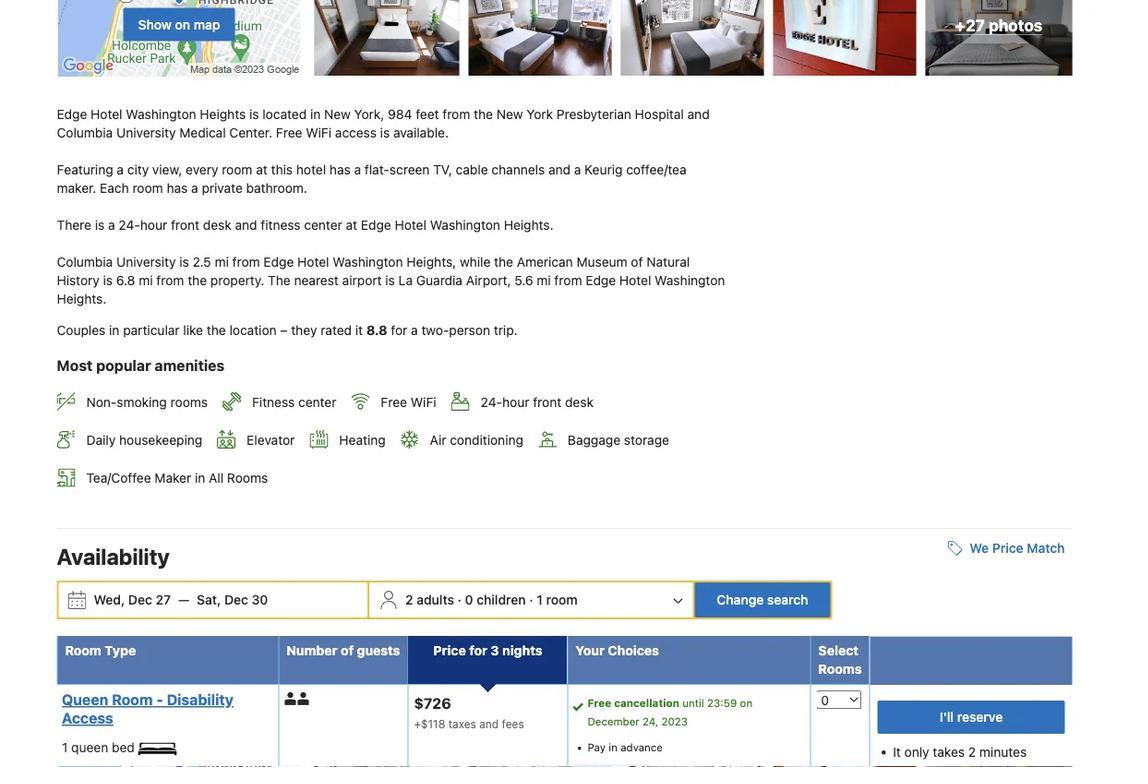 Task type: locate. For each thing, give the bounding box(es) containing it.
1 horizontal spatial room
[[222, 162, 252, 177]]

while
[[460, 254, 490, 270]]

-
[[156, 691, 163, 709]]

0 vertical spatial room
[[65, 643, 101, 658]]

1 vertical spatial price
[[433, 643, 466, 658]]

dec left 30 on the bottom left of the page
[[224, 592, 248, 608]]

keurig
[[585, 162, 623, 177]]

natural
[[646, 254, 690, 270]]

0 vertical spatial of
[[631, 254, 643, 270]]

wifi left access
[[306, 125, 332, 140]]

0 horizontal spatial of
[[341, 643, 354, 658]]

1 horizontal spatial rooms
[[818, 662, 862, 677]]

1 new from the left
[[324, 107, 351, 122]]

wed, dec 27 button
[[86, 584, 178, 617]]

2 · from the left
[[529, 592, 533, 608]]

1 vertical spatial room
[[112, 691, 153, 709]]

0 vertical spatial price
[[992, 541, 1023, 556]]

1 horizontal spatial free
[[381, 394, 407, 409]]

2 right takes
[[968, 745, 976, 760]]

1 vertical spatial of
[[341, 643, 354, 658]]

screen
[[389, 162, 430, 177]]

on
[[175, 17, 190, 32], [740, 697, 753, 710]]

desk up baggage
[[565, 394, 594, 409]]

0 horizontal spatial at
[[256, 162, 267, 177]]

featuring
[[57, 162, 113, 177]]

hour up conditioning
[[502, 394, 529, 409]]

has down view,
[[167, 181, 188, 196]]

price left 3
[[433, 643, 466, 658]]

1 horizontal spatial hour
[[502, 394, 529, 409]]

1 vertical spatial wifi
[[411, 394, 436, 409]]

free down located
[[276, 125, 302, 140]]

1 left queen
[[62, 740, 68, 755]]

0 horizontal spatial desk
[[203, 218, 231, 233]]

0 horizontal spatial dec
[[128, 592, 152, 608]]

1 horizontal spatial room
[[112, 691, 153, 709]]

disability
[[167, 691, 234, 709]]

hotel
[[91, 107, 122, 122], [395, 218, 426, 233], [297, 254, 329, 270], [619, 273, 651, 288]]

1 queen bed
[[62, 740, 138, 755]]

every
[[186, 162, 218, 177]]

there
[[57, 218, 91, 233]]

dec
[[128, 592, 152, 608], [224, 592, 248, 608]]

and left 'fitness'
[[235, 218, 257, 233]]

0 horizontal spatial ·
[[458, 592, 462, 608]]

american
[[517, 254, 573, 270]]

5.6
[[514, 273, 533, 288]]

advance
[[620, 741, 663, 754]]

1 vertical spatial has
[[167, 181, 188, 196]]

1 horizontal spatial of
[[631, 254, 643, 270]]

0 vertical spatial desk
[[203, 218, 231, 233]]

smoking
[[117, 394, 167, 409]]

0 vertical spatial 2
[[405, 592, 413, 608]]

0 horizontal spatial room
[[132, 181, 163, 196]]

24,
[[642, 716, 658, 728]]

room
[[65, 643, 101, 658], [112, 691, 153, 709]]

located
[[262, 107, 307, 122]]

room down city at the top of the page
[[132, 181, 163, 196]]

nearest
[[294, 273, 339, 288]]

particular
[[123, 323, 180, 338]]

in left all
[[195, 470, 205, 486]]

1 vertical spatial rooms
[[818, 662, 862, 677]]

and
[[687, 107, 710, 122], [548, 162, 571, 177], [235, 218, 257, 233], [479, 717, 499, 730]]

the down 2.5
[[188, 273, 207, 288]]

rooms right all
[[227, 470, 268, 486]]

it
[[355, 323, 363, 338]]

0 vertical spatial for
[[391, 323, 407, 338]]

0 horizontal spatial 2
[[405, 592, 413, 608]]

is right there at left top
[[95, 218, 105, 233]]

air conditioning
[[430, 432, 523, 448]]

0 horizontal spatial new
[[324, 107, 351, 122]]

coffee/tea
[[626, 162, 686, 177]]

from right '6.8' at the top left
[[156, 273, 184, 288]]

city
[[127, 162, 149, 177]]

choices
[[608, 643, 659, 658]]

most popular amenities
[[57, 357, 224, 374]]

bathroom.
[[246, 181, 307, 196]]

university up city at the top of the page
[[116, 125, 176, 140]]

cable
[[456, 162, 488, 177]]

center right the fitness
[[298, 394, 336, 409]]

1 vertical spatial 2
[[968, 745, 976, 760]]

1 vertical spatial columbia
[[57, 254, 113, 270]]

price right we
[[992, 541, 1023, 556]]

center.
[[229, 125, 272, 140]]

in right located
[[310, 107, 321, 122]]

0 horizontal spatial wifi
[[306, 125, 332, 140]]

available.
[[393, 125, 449, 140]]

this
[[271, 162, 293, 177]]

elevator
[[247, 432, 295, 448]]

washington
[[126, 107, 196, 122], [430, 218, 500, 233], [333, 254, 403, 270], [655, 273, 725, 288]]

free for free cancellation
[[588, 697, 611, 710]]

0 vertical spatial wifi
[[306, 125, 332, 140]]

of inside the edge hotel washington heights is located in new york, 984 feet from the new york presbyterian hospital and columbia university medical center. free wifi access is available. featuring a city view, every room at this hotel has a flat-screen tv, cable channels and a keurig coffee/tea maker. each room has a private bathroom. there is a 24-hour front desk and fitness center at edge hotel washington heights. columbia university is 2.5 mi from edge hotel washington heights, while the american museum of natural history is 6.8 mi from the property. the nearest airport is la guardia airport, 5.6 mi from edge hotel washington heights.
[[631, 254, 643, 270]]

at left the this in the top left of the page
[[256, 162, 267, 177]]

university up '6.8' at the top left
[[116, 254, 176, 270]]

columbia up featuring
[[57, 125, 113, 140]]

1 vertical spatial heights.
[[57, 291, 106, 307]]

sat, dec 30 button
[[189, 584, 275, 617]]

is down 984
[[380, 125, 390, 140]]

heating
[[339, 432, 386, 448]]

on right 23:59
[[740, 697, 753, 710]]

2 vertical spatial room
[[546, 592, 578, 608]]

0 horizontal spatial free
[[276, 125, 302, 140]]

1 horizontal spatial on
[[740, 697, 753, 710]]

1 right children on the left of page
[[537, 592, 543, 608]]

queen
[[62, 691, 108, 709]]

0 horizontal spatial has
[[167, 181, 188, 196]]

i'll reserve
[[940, 710, 1003, 725]]

0 horizontal spatial rooms
[[227, 470, 268, 486]]

match
[[1027, 541, 1065, 556]]

mi right '6.8' at the top left
[[139, 273, 153, 288]]

0 horizontal spatial mi
[[139, 273, 153, 288]]

0 horizontal spatial front
[[171, 218, 199, 233]]

front inside the edge hotel washington heights is located in new york, 984 feet from the new york presbyterian hospital and columbia university medical center. free wifi access is available. featuring a city view, every room at this hotel has a flat-screen tv, cable channels and a keurig coffee/tea maker. each room has a private bathroom. there is a 24-hour front desk and fitness center at edge hotel washington heights. columbia university is 2.5 mi from edge hotel washington heights, while the american museum of natural history is 6.8 mi from the property. the nearest airport is la guardia airport, 5.6 mi from edge hotel washington heights.
[[171, 218, 199, 233]]

from
[[442, 107, 470, 122], [232, 254, 260, 270], [156, 273, 184, 288], [554, 273, 582, 288]]

desk down private
[[203, 218, 231, 233]]

of left the 'natural'
[[631, 254, 643, 270]]

0 horizontal spatial for
[[391, 323, 407, 338]]

in inside the edge hotel washington heights is located in new york, 984 feet from the new york presbyterian hospital and columbia university medical center. free wifi access is available. featuring a city view, every room at this hotel has a flat-screen tv, cable channels and a keurig coffee/tea maker. each room has a private bathroom. there is a 24-hour front desk and fitness center at edge hotel washington heights. columbia university is 2.5 mi from edge hotel washington heights, while the american museum of natural history is 6.8 mi from the property. the nearest airport is la guardia airport, 5.6 mi from edge hotel washington heights.
[[310, 107, 321, 122]]

2 new from the left
[[496, 107, 523, 122]]

0
[[465, 592, 473, 608]]

has right hotel
[[329, 162, 351, 177]]

0 vertical spatial columbia
[[57, 125, 113, 140]]

room up your
[[546, 592, 578, 608]]

1 horizontal spatial price
[[992, 541, 1023, 556]]

heights. up american
[[504, 218, 554, 233]]

0 horizontal spatial 24-
[[119, 218, 140, 233]]

2 horizontal spatial room
[[546, 592, 578, 608]]

0 vertical spatial on
[[175, 17, 190, 32]]

–
[[280, 323, 288, 338]]

center right 'fitness'
[[304, 218, 342, 233]]

24- down each
[[119, 218, 140, 233]]

1 horizontal spatial new
[[496, 107, 523, 122]]

hour down view,
[[140, 218, 167, 233]]

sat,
[[197, 592, 221, 608]]

most
[[57, 357, 93, 374]]

0 vertical spatial 24-
[[119, 218, 140, 233]]

· right children on the left of page
[[529, 592, 533, 608]]

feet
[[416, 107, 439, 122]]

0 vertical spatial 1
[[537, 592, 543, 608]]

hour inside the edge hotel washington heights is located in new york, 984 feet from the new york presbyterian hospital and columbia university medical center. free wifi access is available. featuring a city view, every room at this hotel has a flat-screen tv, cable channels and a keurig coffee/tea maker. each room has a private bathroom. there is a 24-hour front desk and fitness center at edge hotel washington heights. columbia university is 2.5 mi from edge hotel washington heights, while the american museum of natural history is 6.8 mi from the property. the nearest airport is la guardia airport, 5.6 mi from edge hotel washington heights.
[[140, 218, 167, 233]]

1 dec from the left
[[128, 592, 152, 608]]

2 vertical spatial free
[[588, 697, 611, 710]]

of left guests at the left bottom
[[341, 643, 354, 658]]

fitness
[[261, 218, 301, 233]]

and left fees
[[479, 717, 499, 730]]

select rooms
[[818, 643, 862, 677]]

1 vertical spatial free
[[381, 394, 407, 409]]

room inside 2 adults · 0 children · 1 room button
[[546, 592, 578, 608]]

0 vertical spatial hour
[[140, 218, 167, 233]]

2 horizontal spatial free
[[588, 697, 611, 710]]

mi
[[215, 254, 229, 270], [139, 273, 153, 288], [537, 273, 551, 288]]

room up private
[[222, 162, 252, 177]]

0 vertical spatial heights.
[[504, 218, 554, 233]]

mi right 2.5
[[215, 254, 229, 270]]

free inside the edge hotel washington heights is located in new york, 984 feet from the new york presbyterian hospital and columbia university medical center. free wifi access is available. featuring a city view, every room at this hotel has a flat-screen tv, cable channels and a keurig coffee/tea maker. each room has a private bathroom. there is a 24-hour front desk and fitness center at edge hotel washington heights. columbia university is 2.5 mi from edge hotel washington heights, while the american museum of natural history is 6.8 mi from the property. the nearest airport is la guardia airport, 5.6 mi from edge hotel washington heights.
[[276, 125, 302, 140]]

1 vertical spatial room
[[132, 181, 163, 196]]

a
[[117, 162, 124, 177], [354, 162, 361, 177], [574, 162, 581, 177], [191, 181, 198, 196], [108, 218, 115, 233], [411, 323, 418, 338]]

0 vertical spatial free
[[276, 125, 302, 140]]

free up heating
[[381, 394, 407, 409]]

person
[[449, 323, 490, 338]]

for right "8.8" on the top
[[391, 323, 407, 338]]

2.5
[[193, 254, 211, 270]]

new left york
[[496, 107, 523, 122]]

—
[[178, 592, 189, 608]]

2 adults · 0 children · 1 room button
[[371, 583, 691, 618]]

· left 0
[[458, 592, 462, 608]]

trip.
[[494, 323, 517, 338]]

heights,
[[407, 254, 456, 270]]

occupancy image
[[285, 692, 297, 705], [297, 692, 310, 705]]

0 horizontal spatial 1
[[62, 740, 68, 755]]

0 horizontal spatial hour
[[140, 218, 167, 233]]

hospital
[[635, 107, 684, 122]]

price
[[992, 541, 1023, 556], [433, 643, 466, 658]]

0 horizontal spatial heights.
[[57, 291, 106, 307]]

0 vertical spatial has
[[329, 162, 351, 177]]

1 vertical spatial on
[[740, 697, 753, 710]]

1 horizontal spatial desk
[[565, 394, 594, 409]]

1 columbia from the top
[[57, 125, 113, 140]]

heights.
[[504, 218, 554, 233], [57, 291, 106, 307]]

0 horizontal spatial price
[[433, 643, 466, 658]]

hour
[[140, 218, 167, 233], [502, 394, 529, 409]]

free up december
[[588, 697, 611, 710]]

for left 3
[[469, 643, 487, 658]]

room left type
[[65, 643, 101, 658]]

on left map
[[175, 17, 190, 32]]

1 horizontal spatial 24-
[[481, 394, 502, 409]]

1 vertical spatial at
[[346, 218, 357, 233]]

at up airport
[[346, 218, 357, 233]]

edge
[[57, 107, 87, 122], [361, 218, 391, 233], [264, 254, 294, 270], [586, 273, 616, 288]]

maker.
[[57, 181, 96, 196]]

history
[[57, 273, 100, 288]]

show on map button
[[57, 0, 301, 78], [123, 8, 235, 41]]

non-
[[86, 394, 117, 409]]

1 horizontal spatial dec
[[224, 592, 248, 608]]

change search button
[[695, 583, 830, 618]]

is left '6.8' at the top left
[[103, 273, 113, 288]]

1 horizontal spatial wifi
[[411, 394, 436, 409]]

1 horizontal spatial 1
[[537, 592, 543, 608]]

the up airport,
[[494, 254, 513, 270]]

0 vertical spatial front
[[171, 218, 199, 233]]

1 vertical spatial hour
[[502, 394, 529, 409]]

0 vertical spatial room
[[222, 162, 252, 177]]

heights. down the history
[[57, 291, 106, 307]]

tv,
[[433, 162, 452, 177]]

1 horizontal spatial ·
[[529, 592, 533, 608]]

1 horizontal spatial front
[[533, 394, 561, 409]]

1 horizontal spatial for
[[469, 643, 487, 658]]

mi down american
[[537, 273, 551, 288]]

+27 photos
[[955, 15, 1042, 34]]

wifi up air
[[411, 394, 436, 409]]

1 vertical spatial university
[[116, 254, 176, 270]]

new up access
[[324, 107, 351, 122]]

8.8
[[366, 323, 387, 338]]

dec left 27
[[128, 592, 152, 608]]

wifi
[[306, 125, 332, 140], [411, 394, 436, 409]]

0 vertical spatial university
[[116, 125, 176, 140]]

maker
[[155, 470, 191, 486]]

2 left adults
[[405, 592, 413, 608]]

room left -
[[112, 691, 153, 709]]

center inside the edge hotel washington heights is located in new york, 984 feet from the new york presbyterian hospital and columbia university medical center. free wifi access is available. featuring a city view, every room at this hotel has a flat-screen tv, cable channels and a keurig coffee/tea maker. each room has a private bathroom. there is a 24-hour front desk and fitness center at edge hotel washington heights. columbia university is 2.5 mi from edge hotel washington heights, while the american museum of natural history is 6.8 mi from the property. the nearest airport is la guardia airport, 5.6 mi from edge hotel washington heights.
[[304, 218, 342, 233]]

edge up the
[[264, 254, 294, 270]]

columbia up the history
[[57, 254, 113, 270]]

search
[[767, 592, 808, 608]]

rooms down select
[[818, 662, 862, 677]]

0 vertical spatial center
[[304, 218, 342, 233]]

show
[[138, 17, 172, 32]]

24- up conditioning
[[481, 394, 502, 409]]



Task type: vqa. For each thing, say whether or not it's contained in the screenshot.
'1' within the 1 night , 2 adults $129
no



Task type: describe. For each thing, give the bounding box(es) containing it.
number
[[286, 643, 337, 658]]

2 dec from the left
[[224, 592, 248, 608]]

hotel up featuring
[[91, 107, 122, 122]]

non-smoking rooms
[[86, 394, 208, 409]]

hotel up heights,
[[395, 218, 426, 233]]

washington up the "while"
[[430, 218, 500, 233]]

1 vertical spatial front
[[533, 394, 561, 409]]

washington up medical
[[126, 107, 196, 122]]

washington up airport
[[333, 254, 403, 270]]

airport
[[342, 273, 382, 288]]

0 horizontal spatial on
[[175, 17, 190, 32]]

a down each
[[108, 218, 115, 233]]

baggage
[[568, 432, 620, 448]]

1 vertical spatial center
[[298, 394, 336, 409]]

+$118
[[414, 717, 445, 730]]

room inside queen room - disability access
[[112, 691, 153, 709]]

guests
[[357, 643, 400, 658]]

couples
[[57, 323, 106, 338]]

private
[[202, 181, 243, 196]]

+27 photos link
[[925, 0, 1072, 76]]

takes
[[933, 745, 965, 760]]

from right feet
[[442, 107, 470, 122]]

fees
[[502, 717, 524, 730]]

1 vertical spatial 24-
[[481, 394, 502, 409]]

all
[[209, 470, 224, 486]]

your choices
[[576, 643, 659, 658]]

2 adults · 0 children · 1 room
[[405, 592, 578, 608]]

edge up featuring
[[57, 107, 87, 122]]

wed, dec 27 — sat, dec 30
[[94, 592, 268, 608]]

edge down museum
[[586, 273, 616, 288]]

air
[[430, 432, 446, 448]]

3
[[491, 643, 499, 658]]

a down every
[[191, 181, 198, 196]]

fitness
[[252, 394, 295, 409]]

free wifi
[[381, 394, 436, 409]]

they
[[291, 323, 317, 338]]

23:59
[[707, 697, 737, 710]]

museum
[[576, 254, 627, 270]]

1 vertical spatial desk
[[565, 394, 594, 409]]

bed
[[112, 740, 135, 755]]

daily
[[86, 432, 116, 448]]

the
[[268, 273, 291, 288]]

adults
[[417, 592, 454, 608]]

hotel
[[296, 162, 326, 177]]

flat-
[[365, 162, 389, 177]]

rooms
[[170, 394, 208, 409]]

couples in particular like the location – they rated it 8.8 for a two-person trip.
[[57, 323, 517, 338]]

0 horizontal spatial room
[[65, 643, 101, 658]]

view,
[[152, 162, 182, 177]]

la
[[398, 273, 413, 288]]

desk inside the edge hotel washington heights is located in new york, 984 feet from the new york presbyterian hospital and columbia university medical center. free wifi access is available. featuring a city view, every room at this hotel has a flat-screen tv, cable channels and a keurig coffee/tea maker. each room has a private bathroom. there is a 24-hour front desk and fitness center at edge hotel washington heights. columbia university is 2.5 mi from edge hotel washington heights, while the american museum of natural history is 6.8 mi from the property. the nearest airport is la guardia airport, 5.6 mi from edge hotel washington heights.
[[203, 218, 231, 233]]

photos
[[989, 15, 1042, 34]]

2 occupancy image from the left
[[297, 692, 310, 705]]

1 horizontal spatial 2
[[968, 745, 976, 760]]

we price match
[[970, 541, 1065, 556]]

rated
[[321, 323, 352, 338]]

baggage storage
[[568, 432, 669, 448]]

number of guests
[[286, 643, 400, 658]]

1 horizontal spatial at
[[346, 218, 357, 233]]

daily housekeeping
[[86, 432, 202, 448]]

24- inside the edge hotel washington heights is located in new york, 984 feet from the new york presbyterian hospital and columbia university medical center. free wifi access is available. featuring a city view, every room at this hotel has a flat-screen tv, cable channels and a keurig coffee/tea maker. each room has a private bathroom. there is a 24-hour front desk and fitness center at edge hotel washington heights. columbia university is 2.5 mi from edge hotel washington heights, while the american museum of natural history is 6.8 mi from the property. the nearest airport is la guardia airport, 5.6 mi from edge hotel washington heights.
[[119, 218, 140, 233]]

on inside until 23:59 on december 24, 2023
[[740, 697, 753, 710]]

medical
[[179, 125, 226, 140]]

1 vertical spatial for
[[469, 643, 487, 658]]

984
[[388, 107, 412, 122]]

change search
[[717, 592, 808, 608]]

hotel down the 'natural'
[[619, 273, 651, 288]]

location
[[229, 323, 277, 338]]

edge down flat-
[[361, 218, 391, 233]]

1 horizontal spatial mi
[[215, 254, 229, 270]]

and inside $726 +$118 taxes and fees
[[479, 717, 499, 730]]

housekeeping
[[119, 432, 202, 448]]

change
[[717, 592, 764, 608]]

availability
[[57, 544, 170, 570]]

until
[[682, 697, 704, 710]]

is left 2.5
[[179, 254, 189, 270]]

from down american
[[554, 273, 582, 288]]

property.
[[210, 273, 264, 288]]

hotel up nearest
[[297, 254, 329, 270]]

december
[[588, 716, 639, 728]]

0 vertical spatial at
[[256, 162, 267, 177]]

queen room - disability access
[[62, 691, 234, 727]]

the right feet
[[474, 107, 493, 122]]

conditioning
[[450, 432, 523, 448]]

minutes
[[979, 745, 1027, 760]]

2 university from the top
[[116, 254, 176, 270]]

1 horizontal spatial heights.
[[504, 218, 554, 233]]

a left two-
[[411, 323, 418, 338]]

free cancellation
[[588, 697, 679, 710]]

i'll reserve button
[[877, 701, 1065, 734]]

1 horizontal spatial has
[[329, 162, 351, 177]]

27
[[156, 592, 171, 608]]

0 vertical spatial rooms
[[227, 470, 268, 486]]

york
[[527, 107, 553, 122]]

a left the keurig
[[574, 162, 581, 177]]

show on map
[[138, 17, 220, 32]]

$726
[[414, 694, 451, 712]]

1 vertical spatial 1
[[62, 740, 68, 755]]

queen room - disability access link
[[62, 691, 268, 728]]

washington down the 'natural'
[[655, 273, 725, 288]]

presbyterian
[[556, 107, 631, 122]]

in right pay at the bottom of page
[[609, 741, 617, 754]]

map
[[194, 17, 220, 32]]

amenities
[[155, 357, 224, 374]]

in right couples
[[109, 323, 119, 338]]

popular
[[96, 357, 151, 374]]

and right the channels
[[548, 162, 571, 177]]

1 university from the top
[[116, 125, 176, 140]]

1 inside button
[[537, 592, 543, 608]]

2 inside button
[[405, 592, 413, 608]]

tea/coffee maker in all rooms
[[86, 470, 268, 486]]

we price match button
[[940, 532, 1072, 565]]

the right 'like'
[[207, 323, 226, 338]]

type
[[105, 643, 136, 658]]

heights
[[200, 107, 246, 122]]

a left flat-
[[354, 162, 361, 177]]

select
[[818, 643, 859, 658]]

wed,
[[94, 592, 125, 608]]

is up center.
[[249, 107, 259, 122]]

is left la
[[385, 273, 395, 288]]

and right hospital
[[687, 107, 710, 122]]

+27
[[955, 15, 985, 34]]

taxes
[[448, 717, 476, 730]]

wifi inside the edge hotel washington heights is located in new york, 984 feet from the new york presbyterian hospital and columbia university medical center. free wifi access is available. featuring a city view, every room at this hotel has a flat-screen tv, cable channels and a keurig coffee/tea maker. each room has a private bathroom. there is a 24-hour front desk and fitness center at edge hotel washington heights. columbia university is 2.5 mi from edge hotel washington heights, while the american museum of natural history is 6.8 mi from the property. the nearest airport is la guardia airport, 5.6 mi from edge hotel washington heights.
[[306, 125, 332, 140]]

channels
[[491, 162, 545, 177]]

1 occupancy image from the left
[[285, 692, 297, 705]]

a left city at the top of the page
[[117, 162, 124, 177]]

2023
[[661, 716, 688, 728]]

price for 3 nights
[[433, 643, 542, 658]]

2 horizontal spatial mi
[[537, 273, 551, 288]]

price inside dropdown button
[[992, 541, 1023, 556]]

tea/coffee
[[86, 470, 151, 486]]

1 · from the left
[[458, 592, 462, 608]]

two-
[[421, 323, 449, 338]]

fitness center
[[252, 394, 336, 409]]

from up the 'property.'
[[232, 254, 260, 270]]

we
[[970, 541, 989, 556]]

free for free wifi
[[381, 394, 407, 409]]

2 columbia from the top
[[57, 254, 113, 270]]



